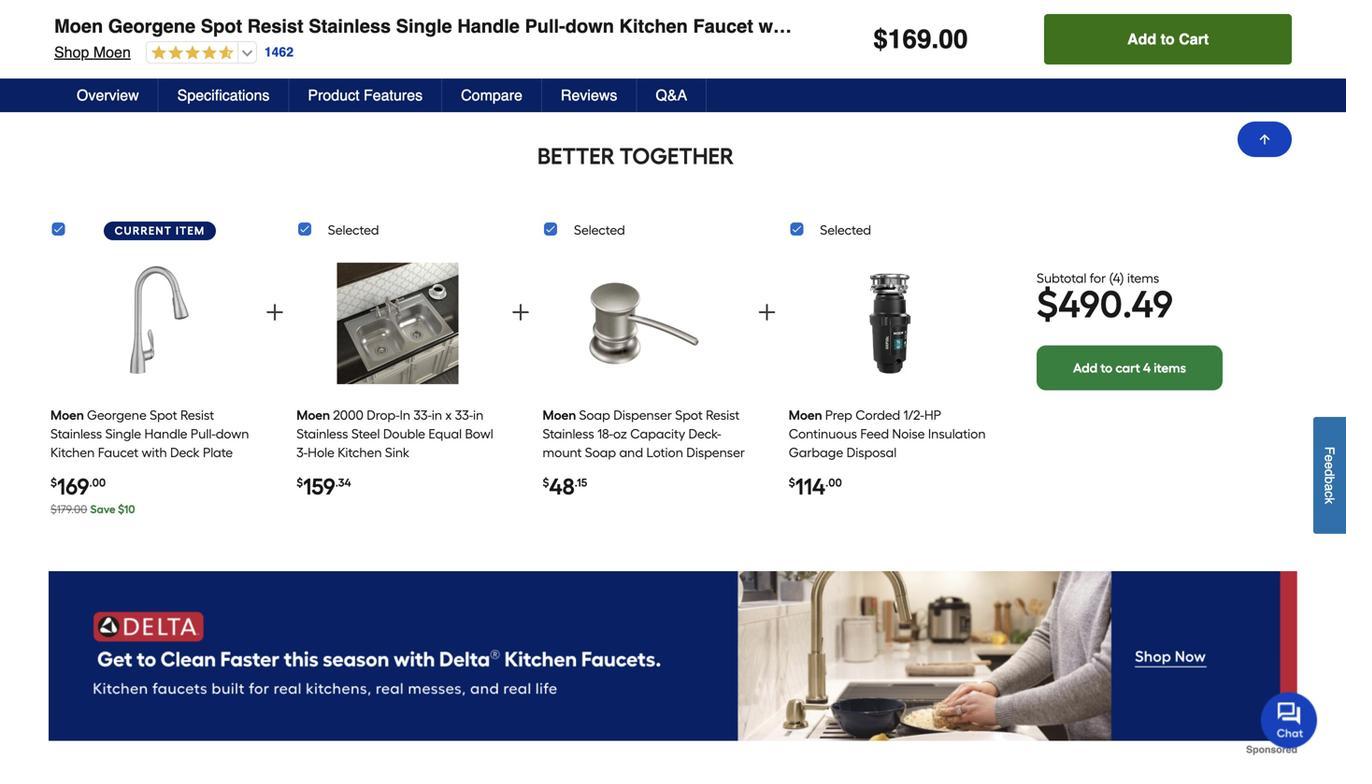 Task type: vqa. For each thing, say whether or not it's contained in the screenshot.
"$ 389 .00"
no



Task type: locate. For each thing, give the bounding box(es) containing it.
1 horizontal spatial in
[[473, 407, 484, 423]]

# right model
[[187, 28, 194, 43]]

pull- for moen georgene spot resist stainless single handle pull-down kitchen faucet with deck plate item # 1255146 | model # 87912srs
[[520, 0, 560, 22]]

2 .00 from the left
[[826, 476, 843, 490]]

store
[[1068, 52, 1097, 67]]

deck for moen georgene spot resist stainless single handle pull-down kitchen faucet with deck plate item # 1255146 | model # 87912srs
[[796, 0, 841, 22]]

down inside moen georgene spot resist stainless single handle pull-down kitchen faucet with deck plate item # 1255146 | model # 87912srs
[[560, 0, 609, 22]]

stainless inside soap dispenser spot resist stainless 18-oz capacity deck- mount soap and lotion dispenser
[[543, 426, 595, 442]]

0 horizontal spatial 33-
[[414, 407, 432, 423]]

shop
[[54, 43, 89, 61], [49, 52, 84, 69]]

selected
[[328, 222, 379, 238], [574, 222, 625, 238], [821, 222, 872, 238]]

2 selected from the left
[[574, 222, 625, 238]]

moen inside moen georgene spot resist stainless single handle pull-down kitchen faucet with deck plate item # 1255146 | model # 87912srs
[[49, 0, 97, 22]]

single inside moen georgene spot resist stainless single handle pull-down kitchen faucet with deck plate item # 1255146 | model # 87912srs
[[391, 0, 447, 22]]

0 horizontal spatial selected
[[328, 222, 379, 238]]

your
[[919, 52, 944, 67]]

handle inside moen georgene spot resist stainless single handle pull-down kitchen faucet with deck plate item # 1255146 | model # 87912srs
[[452, 0, 514, 22]]

0 vertical spatial to
[[1161, 30, 1175, 48]]

plus image for georgene spot resist stainless single handle pull-down kitchen faucet with deck plate
[[264, 301, 286, 324]]

$ down mount
[[543, 476, 549, 490]]

handle
[[452, 0, 514, 22], [458, 15, 520, 37], [144, 426, 188, 442]]

f e e d b a c k
[[1323, 447, 1338, 504]]

soap up 18-
[[579, 407, 611, 423]]

overview
[[77, 87, 139, 104]]

faucet
[[688, 0, 748, 22], [693, 15, 754, 37], [98, 445, 139, 461]]

spot inside soap dispenser spot resist stainless 18-oz capacity deck- mount soap and lotion dispenser
[[676, 407, 703, 423]]

deck for moen georgene spot resist stainless single handle pull-down kitchen faucet with deck plate
[[802, 15, 846, 37]]

33- right in
[[414, 407, 432, 423]]

with for moen georgene spot resist stainless single handle pull-down kitchen faucet with deck plate item # 1255146 | model # 87912srs
[[753, 0, 791, 22]]

add to cart button
[[1045, 14, 1293, 65]]

georgene inside moen georgene spot resist stainless single handle pull-down kitchen faucet with deck plate item # 1255146 | model # 87912srs
[[103, 0, 190, 22]]

1 horizontal spatial add
[[1128, 30, 1157, 48]]

0 vertical spatial dispenser
[[614, 407, 672, 423]]

add to cart 4 items link
[[1037, 346, 1223, 391]]

1 horizontal spatial .00
[[826, 476, 843, 490]]

soap down 18-
[[585, 445, 616, 461]]

1 vertical spatial items
[[1154, 360, 1187, 376]]

to inside button
[[1161, 30, 1175, 48]]

dispenser
[[614, 407, 672, 423], [687, 445, 745, 461]]

0 horizontal spatial 4
[[1114, 270, 1121, 286]]

to up back
[[1161, 30, 1175, 48]]

2 horizontal spatial selected
[[821, 222, 872, 238]]

product
[[308, 87, 360, 104]]

with for moen georgene spot resist stainless single handle pull-down kitchen faucet with deck plate
[[759, 15, 796, 37]]

faucet for moen georgene spot resist stainless single handle pull-down kitchen faucet with deck plate
[[693, 15, 754, 37]]

0 horizontal spatial .00
[[89, 476, 106, 490]]

resist inside soap dispenser spot resist stainless 18-oz capacity deck- mount soap and lotion dispenser
[[706, 407, 740, 423]]

resist for moen georgene spot resist stainless single handle pull-down kitchen faucet with deck plate item # 1255146 | model # 87912srs
[[242, 0, 298, 22]]

to inside easy & free returns return your new, unused item in-store or ship it back to us free of charge.
[[1185, 52, 1196, 67]]

drop-
[[367, 407, 400, 423]]

plate inside moen georgene spot resist stainless single handle pull-down kitchen faucet with deck plate item # 1255146 | model # 87912srs
[[846, 0, 891, 22]]

4
[[1114, 270, 1121, 286], [1144, 360, 1152, 376]]

resist inside moen georgene spot resist stainless single handle pull-down kitchen faucet with deck plate item # 1255146 | model # 87912srs
[[242, 0, 298, 22]]

to inside "link"
[[1101, 360, 1113, 376]]

18-
[[598, 426, 614, 442]]

pull- inside georgene spot resist stainless single handle pull-down kitchen faucet with deck plate
[[191, 426, 216, 442]]

to for add to cart 4 items
[[1101, 360, 1113, 376]]

.00 up $179.00 save $ 10
[[89, 476, 106, 490]]

kitchen down steel
[[338, 445, 382, 461]]

1 horizontal spatial selected
[[574, 222, 625, 238]]

pull- inside moen georgene spot resist stainless single handle pull-down kitchen faucet with deck plate item # 1255146 | model # 87912srs
[[520, 0, 560, 22]]

add left cart
[[1074, 360, 1098, 376]]

$ for $ 48 .15
[[543, 476, 549, 490]]

1 horizontal spatial #
[[187, 28, 194, 43]]

and
[[620, 445, 644, 461]]

1 horizontal spatial 169
[[888, 24, 932, 54]]

spot up 87912srs
[[195, 0, 237, 22]]

deck inside moen georgene spot resist stainless single handle pull-down kitchen faucet with deck plate item # 1255146 | model # 87912srs
[[796, 0, 841, 22]]

0 horizontal spatial #
[[78, 28, 85, 43]]

in left x on the left of the page
[[432, 407, 442, 423]]

faucet up item number 1 2 5 5 1 4 6 and model number 8 7 9 1 2 s r s element
[[688, 0, 748, 22]]

items right )
[[1128, 270, 1160, 286]]

georgene
[[103, 0, 190, 22], [108, 15, 196, 37], [87, 407, 147, 423]]

shop moen
[[54, 43, 131, 61], [49, 52, 125, 69]]

plus image
[[756, 301, 779, 324]]

1 horizontal spatial 33-
[[455, 407, 473, 423]]

1/2-
[[904, 407, 925, 423]]

equal
[[429, 426, 462, 442]]

items inside "link"
[[1154, 360, 1187, 376]]

chat invite button image
[[1262, 692, 1319, 749]]

deck
[[796, 0, 841, 22], [802, 15, 846, 37], [170, 445, 200, 461]]

114
[[796, 473, 826, 500]]

0 vertical spatial 4
[[1114, 270, 1121, 286]]

add up it
[[1128, 30, 1157, 48]]

k
[[1323, 498, 1338, 504]]

item
[[176, 224, 205, 237]]

e
[[1323, 455, 1338, 462], [1323, 462, 1338, 469]]

1 vertical spatial to
[[1185, 52, 1196, 67]]

1 vertical spatial 4
[[1144, 360, 1152, 376]]

insulation
[[929, 426, 986, 442]]

handle for moen georgene spot resist stainless single handle pull-down kitchen faucet with deck plate item # 1255146 | model # 87912srs
[[452, 0, 514, 22]]

reviews button
[[542, 79, 637, 112]]

add for add to cart
[[1128, 30, 1157, 48]]

1 plus image from the left
[[264, 301, 286, 324]]

4.6 stars image
[[147, 45, 234, 62], [141, 52, 228, 70]]

resist for moen georgene spot resist stainless single handle pull-down kitchen faucet with deck plate
[[248, 15, 304, 37]]

stainless for soap dispenser spot resist stainless 18-oz capacity deck- mount soap and lotion dispenser
[[543, 426, 595, 442]]

2 plus image from the left
[[510, 301, 532, 324]]

resist
[[242, 0, 298, 22], [248, 15, 304, 37], [180, 407, 214, 423], [706, 407, 740, 423]]

$ up $179.00
[[51, 476, 57, 490]]

0 vertical spatial add
[[1128, 30, 1157, 48]]

moen inside 159 'list item'
[[297, 407, 330, 423]]

4 for add to cart 4 items
[[1144, 360, 1152, 376]]

$ inside subtotal for ( 4 ) items $ 490 .49
[[1037, 282, 1059, 327]]

0 horizontal spatial 169
[[57, 473, 89, 500]]

for
[[1090, 270, 1107, 286]]

down for moen georgene spot resist stainless single handle pull-down kitchen faucet with deck plate item # 1255146 | model # 87912srs
[[560, 0, 609, 22]]

plate inside georgene spot resist stainless single handle pull-down kitchen faucet with deck plate
[[203, 445, 233, 461]]

faucet up $ 169 .00
[[98, 445, 139, 461]]

spot up deck-
[[676, 407, 703, 423]]

0 vertical spatial 169
[[888, 24, 932, 54]]

0 horizontal spatial plus image
[[264, 301, 286, 324]]

better together
[[538, 143, 734, 170]]

$ inside $ 114 .00
[[789, 476, 796, 490]]

plate
[[846, 0, 891, 22], [851, 15, 896, 37], [203, 445, 233, 461]]

better together heading
[[49, 141, 1223, 171]]

double
[[383, 426, 426, 442]]

2 vertical spatial to
[[1101, 360, 1113, 376]]

2 horizontal spatial to
[[1185, 52, 1196, 67]]

4 inside subtotal for ( 4 ) items $ 490 .49
[[1114, 270, 1121, 286]]

4 right cart
[[1144, 360, 1152, 376]]

or
[[1101, 52, 1112, 67]]

.34
[[336, 476, 351, 490]]

169
[[888, 24, 932, 54], [57, 473, 89, 500]]

.00 inside $ 114 .00
[[826, 476, 843, 490]]

plate for moen georgene spot resist stainless single handle pull-down kitchen faucet with deck plate item # 1255146 | model # 87912srs
[[846, 0, 891, 22]]

$ 169 .00
[[51, 473, 106, 500]]

# right item
[[78, 28, 85, 43]]

1462
[[265, 45, 294, 60], [259, 52, 288, 67]]

kitchen up $ 169 .00
[[51, 445, 95, 461]]

deck inside georgene spot resist stainless single handle pull-down kitchen faucet with deck plate
[[170, 445, 200, 461]]

oz
[[614, 426, 627, 442]]

stainless for moen georgene spot resist stainless single handle pull-down kitchen faucet with deck plate
[[309, 15, 391, 37]]

4 right for
[[1114, 270, 1121, 286]]

1255146
[[85, 28, 136, 43]]

georgene up $ 169 .00
[[87, 407, 147, 423]]

with inside georgene spot resist stainless single handle pull-down kitchen faucet with deck plate
[[142, 445, 167, 461]]

faucet for moen georgene spot resist stainless single handle pull-down kitchen faucet with deck plate item # 1255146 | model # 87912srs
[[688, 0, 748, 22]]

1 horizontal spatial dispenser
[[687, 445, 745, 461]]

1 horizontal spatial to
[[1161, 30, 1175, 48]]

plate left 3-
[[203, 445, 233, 461]]

georgene up |
[[103, 0, 190, 22]]

1 selected from the left
[[328, 222, 379, 238]]

items
[[1128, 270, 1160, 286], [1154, 360, 1187, 376]]

plus image
[[264, 301, 286, 324], [510, 301, 532, 324]]

kitchen up item number 1 2 5 5 1 4 6 and model number 8 7 9 1 2 s r s element
[[614, 0, 683, 22]]

$179.00 save $ 10
[[51, 503, 135, 516]]

.15
[[575, 476, 588, 490]]

to
[[1161, 30, 1175, 48], [1185, 52, 1196, 67], [1101, 360, 1113, 376]]

with inside moen georgene spot resist stainless single handle pull-down kitchen faucet with deck plate item # 1255146 | model # 87912srs
[[753, 0, 791, 22]]

$ inside the $ 159 .34
[[297, 476, 303, 490]]

faucet inside moen georgene spot resist stainless single handle pull-down kitchen faucet with deck plate item # 1255146 | model # 87912srs
[[688, 0, 748, 22]]

0 horizontal spatial to
[[1101, 360, 1113, 376]]

georgene for moen georgene spot resist stainless single handle pull-down kitchen faucet with deck plate item # 1255146 | model # 87912srs
[[103, 0, 190, 22]]

moen prep corded 1/2-hp continuous feed noise insulation garbage disposal image
[[830, 255, 951, 392]]

a
[[1323, 484, 1338, 491]]

noise
[[893, 426, 926, 442]]

dispenser down deck-
[[687, 445, 745, 461]]

learn more link
[[923, 69, 990, 88]]

$ right save
[[118, 503, 124, 516]]

$ left for
[[1037, 282, 1059, 327]]

.00 down garbage at bottom right
[[826, 476, 843, 490]]

model
[[148, 28, 183, 43]]

1 vertical spatial soap
[[585, 445, 616, 461]]

1 .00 from the left
[[89, 476, 106, 490]]

moen inside 48 list item
[[543, 407, 577, 423]]

e up b
[[1323, 462, 1338, 469]]

handle for moen georgene spot resist stainless single handle pull-down kitchen faucet with deck plate
[[458, 15, 520, 37]]

spot right model
[[201, 15, 242, 37]]

items right cart
[[1154, 360, 1187, 376]]

$ down garbage at bottom right
[[789, 476, 796, 490]]

1 vertical spatial 169
[[57, 473, 89, 500]]

new,
[[948, 52, 975, 67]]

soap dispenser spot resist stainless 18-oz capacity deck- mount soap and lotion dispenser
[[543, 407, 745, 461]]

33- right x on the left of the page
[[455, 407, 473, 423]]

selected for 159
[[328, 222, 379, 238]]

d
[[1323, 469, 1338, 477]]

4 inside the add to cart 4 items "link"
[[1144, 360, 1152, 376]]

$ for $ 169 . 00
[[874, 24, 888, 54]]

spot down the moen georgene spot resist stainless single handle pull-down kitchen faucet with deck plate image
[[150, 407, 177, 423]]

to left cart
[[1101, 360, 1113, 376]]

in
[[432, 407, 442, 423], [473, 407, 484, 423]]

$ 48 .15
[[543, 473, 588, 500]]

0 vertical spatial items
[[1128, 270, 1160, 286]]

add inside "link"
[[1074, 360, 1098, 376]]

1 33- from the left
[[414, 407, 432, 423]]

plate up return
[[851, 15, 896, 37]]

add
[[1128, 30, 1157, 48], [1074, 360, 1098, 376]]

moen 2000 drop-in 33-in x 33-in stainless steel double equal bowl 3-hole kitchen sink image
[[337, 255, 459, 392]]

e up d
[[1323, 455, 1338, 462]]

3 selected from the left
[[821, 222, 872, 238]]

1 vertical spatial add
[[1074, 360, 1098, 376]]

0 horizontal spatial in
[[432, 407, 442, 423]]

georgene for moen georgene spot resist stainless single handle pull-down kitchen faucet with deck plate
[[108, 15, 196, 37]]

$ inside $ 169 .00
[[51, 476, 57, 490]]

1 vertical spatial dispenser
[[687, 445, 745, 461]]

$ down 3-
[[297, 476, 303, 490]]

plate up easy
[[846, 0, 891, 22]]

pull-
[[520, 0, 560, 22], [525, 15, 566, 37], [191, 426, 216, 442]]

f
[[1323, 447, 1338, 455]]

spot inside moen georgene spot resist stainless single handle pull-down kitchen faucet with deck plate item # 1255146 | model # 87912srs
[[195, 0, 237, 22]]

0 horizontal spatial add
[[1074, 360, 1098, 376]]

b
[[1323, 477, 1338, 484]]

.00
[[89, 476, 106, 490], [826, 476, 843, 490]]

dispenser up capacity on the bottom
[[614, 407, 672, 423]]

1 horizontal spatial plus image
[[510, 301, 532, 324]]

down inside georgene spot resist stainless single handle pull-down kitchen faucet with deck plate
[[216, 426, 249, 442]]

heart outline image
[[308, 50, 330, 72]]

1 horizontal spatial 4
[[1144, 360, 1152, 376]]

.00 inside $ 169 .00
[[89, 476, 106, 490]]

moen
[[49, 0, 97, 22], [54, 15, 103, 37], [93, 43, 131, 61], [88, 52, 125, 69], [51, 407, 84, 423], [297, 407, 330, 423], [543, 407, 577, 423], [789, 407, 823, 423]]

faucet up q&a button
[[693, 15, 754, 37]]

0 vertical spatial soap
[[579, 407, 611, 423]]

georgene up overview button
[[108, 15, 196, 37]]

moen soap dispenser spot resist stainless 18-oz capacity deck-mount soap and lotion dispenser image
[[583, 255, 705, 392]]

kitchen inside 2000 drop-in 33-in x 33-in stainless steel double equal bowl 3-hole kitchen sink
[[338, 445, 382, 461]]

to left us
[[1185, 52, 1196, 67]]

resist for soap dispenser spot resist stainless 18-oz capacity deck- mount soap and lotion dispenser
[[706, 407, 740, 423]]

33-
[[414, 407, 432, 423], [455, 407, 473, 423]]

114 list item
[[789, 249, 992, 526]]

$ inside $ 48 .15
[[543, 476, 549, 490]]

stainless inside moen georgene spot resist stainless single handle pull-down kitchen faucet with deck plate item # 1255146 | model # 87912srs
[[303, 0, 385, 22]]

169 inside list item
[[57, 473, 89, 500]]

.00 for 114
[[826, 476, 843, 490]]

add inside button
[[1128, 30, 1157, 48]]

free
[[1217, 52, 1240, 67]]

in up 'bowl'
[[473, 407, 484, 423]]

single
[[391, 0, 447, 22], [396, 15, 452, 37], [105, 426, 141, 442]]

spot
[[195, 0, 237, 22], [201, 15, 242, 37], [150, 407, 177, 423], [676, 407, 703, 423]]

$ left the &
[[874, 24, 888, 54]]

1 # from the left
[[78, 28, 85, 43]]



Task type: describe. For each thing, give the bounding box(es) containing it.
capacity
[[631, 426, 686, 442]]

back
[[1154, 52, 1181, 67]]

returns
[[954, 34, 1004, 49]]

learn more
[[923, 71, 990, 86]]

2 e from the top
[[1323, 462, 1338, 469]]

corded
[[856, 407, 901, 423]]

of
[[1243, 52, 1254, 67]]

ship
[[1116, 52, 1140, 67]]

.00 for 169
[[89, 476, 106, 490]]

$ for $ 114 .00
[[789, 476, 796, 490]]

cart
[[1180, 30, 1210, 48]]

prep corded 1/2-hp continuous feed noise insulation garbage disposal
[[789, 407, 986, 461]]

4 for subtotal for ( 4 ) items $ 490 .49
[[1114, 270, 1121, 286]]

together
[[620, 143, 734, 170]]

items inside subtotal for ( 4 ) items $ 490 .49
[[1128, 270, 1160, 286]]

georgene inside georgene spot resist stainless single handle pull-down kitchen faucet with deck plate
[[87, 407, 147, 423]]

down for moen georgene spot resist stainless single handle pull-down kitchen faucet with deck plate
[[566, 15, 615, 37]]

490
[[1059, 282, 1123, 327]]

mount
[[543, 445, 582, 461]]

stainless inside 2000 drop-in 33-in x 33-in stainless steel double equal bowl 3-hole kitchen sink
[[297, 426, 348, 442]]

it
[[1144, 52, 1150, 67]]

features
[[364, 87, 423, 104]]

kitchen inside moen georgene spot resist stainless single handle pull-down kitchen faucet with deck plate item # 1255146 | model # 87912srs
[[614, 0, 683, 22]]

reviews
[[561, 87, 618, 104]]

x
[[446, 407, 452, 423]]

48 list item
[[543, 249, 746, 526]]

kitchen inside georgene spot resist stainless single handle pull-down kitchen faucet with deck plate
[[51, 445, 95, 461]]

1 in from the left
[[432, 407, 442, 423]]

georgene spot resist stainless single handle pull-down kitchen faucet with deck plate
[[51, 407, 249, 461]]

easy & free returns return your new, unused item in-store or ship it back to us free of charge.
[[876, 34, 1254, 86]]

better
[[538, 143, 615, 170]]

00
[[939, 24, 968, 54]]

item
[[49, 28, 74, 43]]

selected for 114
[[821, 222, 872, 238]]

free
[[923, 34, 951, 49]]

specifications
[[177, 87, 270, 104]]

$ for $ 159 .34
[[297, 476, 303, 490]]

add for add to cart 4 items
[[1074, 360, 1098, 376]]

arrow up image
[[1258, 132, 1273, 147]]

unused
[[978, 52, 1021, 67]]

current
[[115, 224, 172, 237]]

2000 drop-in 33-in x 33-in stainless steel double equal bowl 3-hole kitchen sink
[[297, 407, 494, 461]]

product features
[[308, 87, 423, 104]]

)
[[1121, 270, 1125, 286]]

faucet inside georgene spot resist stainless single handle pull-down kitchen faucet with deck plate
[[98, 445, 139, 461]]

stainless inside georgene spot resist stainless single handle pull-down kitchen faucet with deck plate
[[51, 426, 102, 442]]

spot inside georgene spot resist stainless single handle pull-down kitchen faucet with deck plate
[[150, 407, 177, 423]]

prep
[[826, 407, 853, 423]]

feed
[[861, 426, 890, 442]]

c
[[1323, 491, 1338, 498]]

selected for 48
[[574, 222, 625, 238]]

more
[[960, 71, 990, 86]]

compare button
[[443, 79, 542, 112]]

spot for moen georgene spot resist stainless single handle pull-down kitchen faucet with deck plate
[[201, 15, 242, 37]]

$179.00
[[51, 503, 87, 516]]

us
[[1200, 52, 1214, 67]]

disposal
[[847, 445, 897, 461]]

$ for $ 169 .00
[[51, 476, 57, 490]]

advertisement region
[[49, 571, 1298, 756]]

q&a button
[[637, 79, 707, 112]]

moen georgene spot resist stainless single handle pull-down kitchen faucet with deck plate
[[54, 15, 896, 37]]

$ 114 .00
[[789, 473, 843, 500]]

bowl
[[465, 426, 494, 442]]

$ 159 .34
[[297, 473, 351, 500]]

pull- for moen georgene spot resist stainless single handle pull-down kitchen faucet with deck plate
[[525, 15, 566, 37]]

item number 1 2 5 5 1 4 6 and model number 8 7 9 1 2 s r s element
[[49, 26, 1298, 45]]

subtotal
[[1037, 270, 1087, 286]]

current item
[[115, 224, 205, 237]]

plus image for 2000 drop-in 33-in x 33-in stainless steel double equal bowl 3-hole kitchen sink
[[510, 301, 532, 324]]

deck-
[[689, 426, 722, 442]]

single for moen georgene spot resist stainless single handle pull-down kitchen faucet with deck plate
[[396, 15, 452, 37]]

2 in from the left
[[473, 407, 484, 423]]

&
[[910, 34, 919, 49]]

1 e from the top
[[1323, 455, 1338, 462]]

2 33- from the left
[[455, 407, 473, 423]]

hole
[[308, 445, 335, 461]]

add to cart 4 items
[[1074, 360, 1187, 376]]

compare
[[461, 87, 523, 104]]

169 list item
[[51, 249, 253, 526]]

.49
[[1123, 282, 1174, 327]]

sink
[[385, 445, 410, 461]]

moen inside 114 list item
[[789, 407, 823, 423]]

cart
[[1116, 360, 1141, 376]]

0 horizontal spatial dispenser
[[614, 407, 672, 423]]

f e e d b a c k button
[[1314, 417, 1347, 534]]

spot for soap dispenser spot resist stainless 18-oz capacity deck- mount soap and lotion dispenser
[[676, 407, 703, 423]]

single inside georgene spot resist stainless single handle pull-down kitchen faucet with deck plate
[[105, 426, 141, 442]]

kitchen up q&a
[[620, 15, 688, 37]]

spot for moen georgene spot resist stainless single handle pull-down kitchen faucet with deck plate item # 1255146 | model # 87912srs
[[195, 0, 237, 22]]

easy
[[876, 34, 906, 49]]

87912srs
[[194, 28, 258, 43]]

resist inside georgene spot resist stainless single handle pull-down kitchen faucet with deck plate
[[180, 407, 214, 423]]

continuous
[[789, 426, 858, 442]]

q&a
[[656, 87, 688, 104]]

10
[[124, 503, 135, 516]]

return
[[876, 52, 915, 67]]

to for add to cart
[[1161, 30, 1175, 48]]

159 list item
[[297, 249, 499, 526]]

169 for .00
[[57, 473, 89, 500]]

hp
[[925, 407, 942, 423]]

.
[[932, 24, 939, 54]]

handle inside georgene spot resist stainless single handle pull-down kitchen faucet with deck plate
[[144, 426, 188, 442]]

stainless for moen georgene spot resist stainless single handle pull-down kitchen faucet with deck plate item # 1255146 | model # 87912srs
[[303, 0, 385, 22]]

moen georgene spot resist stainless single handle pull-down kitchen faucet with deck plate image
[[91, 255, 213, 392]]

add to cart
[[1128, 30, 1210, 48]]

product features button
[[289, 79, 443, 112]]

$ 169 . 00
[[874, 24, 968, 54]]

lotion
[[647, 445, 684, 461]]

plate for moen georgene spot resist stainless single handle pull-down kitchen faucet with deck plate
[[851, 15, 896, 37]]

charge.
[[876, 71, 919, 86]]

moen inside "169" list item
[[51, 407, 84, 423]]

48
[[549, 473, 575, 500]]

2000
[[333, 407, 364, 423]]

2 # from the left
[[187, 28, 194, 43]]

subtotal for ( 4 ) items $ 490 .49
[[1037, 270, 1174, 327]]

single for moen georgene spot resist stainless single handle pull-down kitchen faucet with deck plate item # 1255146 | model # 87912srs
[[391, 0, 447, 22]]

in-
[[1053, 52, 1068, 67]]

|
[[140, 28, 143, 43]]

(
[[1110, 270, 1114, 286]]

garbage
[[789, 445, 844, 461]]

3-
[[297, 445, 308, 461]]

159
[[303, 473, 336, 500]]

169 for .
[[888, 24, 932, 54]]



